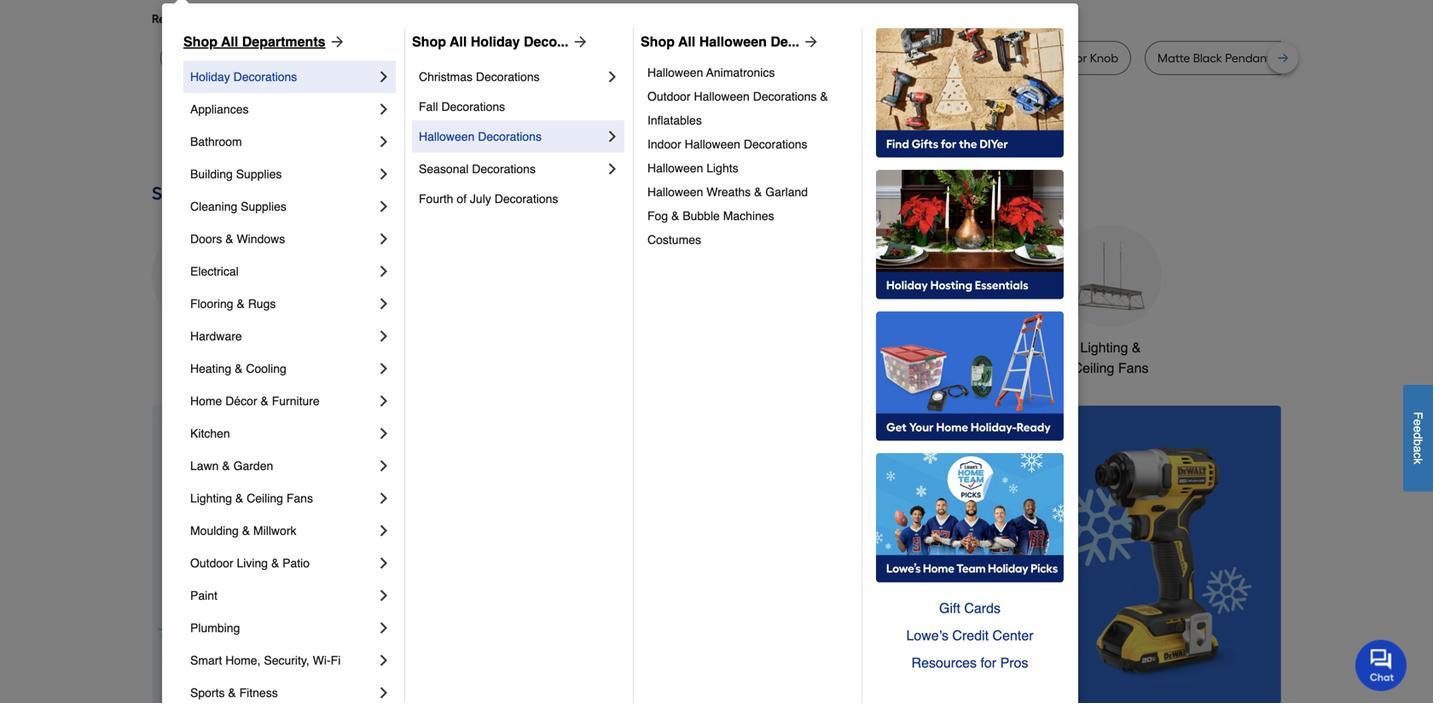 Task type: describe. For each thing, give the bounding box(es) containing it.
you
[[307, 12, 327, 26]]

b
[[1412, 439, 1426, 446]]

kitchen faucets
[[543, 340, 641, 355]]

0 horizontal spatial home
[[190, 394, 222, 408]]

outdoor halloween decorations & inflatables
[[648, 90, 832, 127]]

chevron right image for electrical
[[376, 263, 393, 280]]

indoor halloween decorations link
[[648, 132, 850, 156]]

pros
[[1001, 655, 1029, 671]]

lawn
[[190, 459, 219, 473]]

chevron right image for doors & windows
[[376, 230, 393, 248]]

center
[[993, 628, 1034, 644]]

decorations down fall decorations link
[[478, 130, 542, 143]]

chevron right image for flooring & rugs
[[376, 295, 393, 312]]

arrow right image for shop all halloween de...
[[800, 33, 820, 50]]

fans inside 'link'
[[287, 492, 313, 505]]

smart home, security, wi-fi
[[190, 654, 341, 667]]

garland
[[766, 185, 808, 199]]

all for departments
[[221, 34, 238, 50]]

faucet
[[502, 51, 539, 65]]

2 e from the top
[[1412, 426, 1426, 432]]

costumes
[[648, 233, 702, 247]]

appliances button
[[152, 225, 254, 358]]

for inside heading
[[289, 12, 305, 26]]

lowe's
[[907, 628, 949, 644]]

outdoor living & patio
[[190, 556, 310, 570]]

chat invite button image
[[1356, 639, 1408, 691]]

decorations down christmas decorations
[[442, 100, 505, 114]]

fourth
[[419, 192, 454, 206]]

decorations inside 'link'
[[495, 192, 559, 206]]

c
[[1412, 452, 1426, 458]]

decorations down the halloween decorations link
[[472, 162, 536, 176]]

lowe's wishes you and your family a happy hanukkah. image
[[152, 119, 1282, 162]]

kitchen link
[[190, 417, 376, 450]]

decorations inside outdoor halloween decorations & inflatables
[[753, 90, 817, 103]]

1 e from the top
[[1412, 419, 1426, 426]]

chevron right image for heating & cooling
[[376, 360, 393, 377]]

paint
[[190, 589, 218, 603]]

smart home
[[943, 340, 1020, 355]]

chevron right image for seasonal decorations
[[604, 160, 621, 178]]

halloween down recommended searches for you heading
[[700, 34, 767, 50]]

halloween up lights
[[685, 137, 741, 151]]

furniture
[[272, 394, 320, 408]]

gift cards
[[940, 600, 1001, 616]]

chevron right image for smart home, security, wi-fi
[[376, 652, 393, 669]]

black faucet
[[470, 51, 539, 65]]

halloween inside outdoor halloween decorations & inflatables
[[694, 90, 750, 103]]

a
[[1412, 446, 1426, 452]]

chevron right image for lawn & garden
[[376, 457, 393, 475]]

home,
[[226, 654, 261, 667]]

kitchen faucets button
[[541, 225, 644, 358]]

christmas decorations link
[[419, 61, 604, 93]]

halloween down the halloween lights
[[648, 185, 704, 199]]

f e e d b a c k button
[[1404, 385, 1434, 491]]

matte black pendant light cluster
[[1158, 51, 1343, 65]]

smart for smart home
[[943, 340, 980, 355]]

for inside 'link'
[[981, 655, 997, 671]]

pendant light for kitchen island
[[707, 51, 882, 65]]

fans inside the lighting & ceiling fans
[[1119, 360, 1149, 376]]

fog & bubble machines link
[[648, 204, 850, 228]]

holiday decorations link
[[190, 61, 376, 93]]

halloween down indoor
[[648, 161, 704, 175]]

cooling
[[246, 362, 287, 376]]

chevron right image for plumbing
[[376, 620, 393, 637]]

2 pendant from the left
[[1226, 51, 1272, 65]]

decorations down the black faucet at the top left of page
[[476, 70, 540, 84]]

cleaning supplies link
[[190, 190, 376, 223]]

holiday decorations
[[190, 70, 297, 84]]

chevron right image for lighting & ceiling fans
[[376, 490, 393, 507]]

lowe's credit center
[[907, 628, 1034, 644]]

resources for pros
[[912, 655, 1029, 671]]

1 black from the left
[[470, 51, 499, 65]]

appliances inside 'link'
[[190, 102, 249, 116]]

resources
[[912, 655, 977, 671]]

halloween up seasonal
[[419, 130, 475, 143]]

uolfin
[[173, 51, 205, 65]]

find gifts for the diyer. image
[[877, 28, 1064, 158]]

lowe's credit center link
[[877, 622, 1064, 649]]

arrow right image for shop all holiday deco...
[[569, 33, 589, 50]]

paint link
[[190, 580, 376, 612]]

flooring
[[190, 297, 233, 311]]

windows
[[237, 232, 285, 246]]

shop for shop all departments
[[183, 34, 218, 50]]

decorations down light for ceiling
[[233, 70, 297, 84]]

light for red light fixture
[[602, 51, 629, 65]]

machines
[[724, 209, 775, 223]]

fall decorations
[[419, 100, 505, 114]]

gift cards link
[[877, 595, 1064, 622]]

gift
[[940, 600, 961, 616]]

doors
[[190, 232, 222, 246]]

cluster
[[1305, 51, 1343, 65]]

supplies for building supplies
[[236, 167, 282, 181]]

foyer light
[[371, 51, 430, 65]]

k
[[1412, 458, 1426, 464]]

of
[[457, 192, 467, 206]]

christmas decorations
[[419, 70, 540, 84]]

get your home holiday-ready. image
[[877, 312, 1064, 441]]

door
[[1061, 51, 1088, 65]]

living
[[237, 556, 268, 570]]

electrical link
[[190, 255, 376, 288]]

halloween wreaths & garland
[[648, 185, 808, 199]]

& inside "link"
[[226, 232, 233, 246]]

chevron right image for hardware
[[376, 328, 393, 345]]

heating & cooling link
[[190, 352, 376, 385]]

deco...
[[524, 34, 569, 50]]

decorations up halloween lights link
[[744, 137, 808, 151]]

garden
[[233, 459, 273, 473]]

for down de...
[[786, 51, 803, 65]]

cards
[[965, 600, 1001, 616]]

smart home button
[[930, 225, 1033, 358]]

moulding & millwork link
[[190, 515, 376, 547]]

up to 50 percent off select tools and accessories. image
[[455, 406, 1282, 703]]

0 vertical spatial holiday
[[471, 34, 520, 50]]

lighting inside the lighting & ceiling fans
[[1081, 340, 1129, 355]]

cleaning
[[190, 200, 237, 213]]

shop all holiday deco...
[[412, 34, 569, 50]]

arrow right image
[[326, 33, 346, 50]]

kitchen for kitchen
[[190, 427, 230, 440]]

décor
[[226, 394, 257, 408]]

halloween lights link
[[648, 156, 850, 180]]

island
[[849, 51, 882, 65]]

halloween decorations link
[[419, 120, 604, 153]]

moulding & millwork
[[190, 524, 297, 538]]

plumbing
[[190, 621, 240, 635]]

faucets
[[593, 340, 641, 355]]

shop all holiday deco... link
[[412, 32, 589, 52]]

july
[[470, 192, 491, 206]]

lighting & ceiling fans inside lighting & ceiling fans 'link'
[[190, 492, 313, 505]]



Task type: locate. For each thing, give the bounding box(es) containing it.
home
[[983, 340, 1020, 355], [190, 394, 222, 408]]

d
[[1412, 432, 1426, 439]]

sports
[[190, 686, 225, 700]]

chevron right image for home décor & furniture
[[376, 393, 393, 410]]

black
[[470, 51, 499, 65], [1194, 51, 1223, 65]]

lighting & ceiling fans
[[1073, 340, 1149, 376], [190, 492, 313, 505]]

1 vertical spatial fans
[[287, 492, 313, 505]]

0 horizontal spatial pendant
[[707, 51, 753, 65]]

5 chevron right image from the top
[[376, 328, 393, 345]]

arrow right image inside shop all holiday deco... link
[[569, 33, 589, 50]]

6 chevron right image from the top
[[376, 360, 393, 377]]

doors & windows
[[190, 232, 285, 246]]

chevron right image for halloween decorations
[[604, 128, 621, 145]]

red
[[578, 51, 599, 65]]

fall decorations link
[[419, 93, 621, 120]]

1 horizontal spatial shop
[[412, 34, 446, 50]]

1 vertical spatial holiday
[[190, 70, 230, 84]]

2 horizontal spatial shop
[[641, 34, 675, 50]]

1 horizontal spatial outdoor
[[648, 90, 691, 103]]

sports & fitness
[[190, 686, 278, 700]]

arrow right image up red
[[569, 33, 589, 50]]

all down recommended searches for you heading
[[679, 34, 696, 50]]

chevron right image for building supplies
[[376, 166, 393, 183]]

0 vertical spatial supplies
[[236, 167, 282, 181]]

0 vertical spatial smart
[[943, 340, 980, 355]]

1 vertical spatial bathroom
[[822, 340, 881, 355]]

1 horizontal spatial home
[[983, 340, 1020, 355]]

scroll to item #2 element
[[822, 672, 867, 682]]

& inside 'button'
[[1132, 340, 1142, 355]]

1 vertical spatial smart
[[190, 654, 222, 667]]

kitchen
[[543, 340, 589, 355], [190, 427, 230, 440]]

0 horizontal spatial kitchen
[[190, 427, 230, 440]]

0 horizontal spatial holiday
[[190, 70, 230, 84]]

2 all from the left
[[450, 34, 467, 50]]

all up christmas
[[450, 34, 467, 50]]

outdoor
[[648, 90, 691, 103], [190, 556, 233, 570]]

0 horizontal spatial ceiling
[[247, 492, 283, 505]]

f e e d b a c k
[[1412, 412, 1426, 464]]

inflatables
[[648, 114, 702, 127]]

arrow right image inside "shop all halloween de..." link
[[800, 33, 820, 50]]

0 vertical spatial kitchen
[[543, 340, 589, 355]]

flooring & rugs link
[[190, 288, 376, 320]]

christmas
[[419, 70, 473, 84]]

1 horizontal spatial pendant
[[1226, 51, 1272, 65]]

costumes link
[[648, 228, 850, 252]]

knob
[[1091, 51, 1119, 65]]

cleaning supplies
[[190, 200, 287, 213]]

doors & windows link
[[190, 223, 376, 255]]

all
[[221, 34, 238, 50], [450, 34, 467, 50], [679, 34, 696, 50]]

smart inside button
[[943, 340, 980, 355]]

light right red
[[602, 51, 629, 65]]

1 horizontal spatial all
[[450, 34, 467, 50]]

1 vertical spatial lighting & ceiling fans
[[190, 492, 313, 505]]

7 chevron right image from the top
[[376, 393, 393, 410]]

supplies for cleaning supplies
[[241, 200, 287, 213]]

supplies up cleaning supplies on the left of page
[[236, 167, 282, 181]]

animatronics
[[707, 66, 775, 79]]

1 all from the left
[[221, 34, 238, 50]]

shop all departments
[[183, 34, 326, 50]]

2 shop from the left
[[412, 34, 446, 50]]

e
[[1412, 419, 1426, 426], [1412, 426, 1426, 432]]

0 horizontal spatial shop
[[183, 34, 218, 50]]

smart inside 'link'
[[190, 654, 222, 667]]

1 shop from the left
[[183, 34, 218, 50]]

3 shop from the left
[[641, 34, 675, 50]]

lowe's home team holiday picks. image
[[877, 453, 1064, 583]]

outdoor up inflatables
[[648, 90, 691, 103]]

flooring & rugs
[[190, 297, 276, 311]]

ceiling inside the lighting & ceiling fans
[[1073, 360, 1115, 376]]

kitchen for kitchen faucets
[[543, 340, 589, 355]]

building
[[190, 167, 233, 181]]

1 horizontal spatial black
[[1194, 51, 1223, 65]]

1 horizontal spatial fans
[[1119, 360, 1149, 376]]

smart for smart home, security, wi-fi
[[190, 654, 222, 667]]

light right foyer
[[403, 51, 430, 65]]

fog & bubble machines
[[648, 209, 775, 223]]

0 horizontal spatial lighting
[[190, 492, 232, 505]]

10 chevron right image from the top
[[376, 684, 393, 702]]

1 horizontal spatial kitchen
[[543, 340, 589, 355]]

0 vertical spatial home
[[983, 340, 1020, 355]]

decorations down pendant light for kitchen island
[[753, 90, 817, 103]]

chevron right image for cleaning supplies
[[376, 198, 393, 215]]

1 vertical spatial kitchen
[[190, 427, 230, 440]]

pendant up animatronics
[[707, 51, 753, 65]]

shop for shop all halloween de...
[[641, 34, 675, 50]]

0 horizontal spatial bathroom
[[190, 135, 242, 149]]

lighting & ceiling fans inside lighting & ceiling fans 'button'
[[1073, 340, 1149, 376]]

foyer
[[371, 51, 400, 65]]

for down 'departments'
[[274, 51, 291, 65]]

appliances up heating
[[170, 340, 237, 355]]

4 light from the left
[[756, 51, 783, 65]]

supplies
[[236, 167, 282, 181], [241, 200, 287, 213]]

e up d
[[1412, 419, 1426, 426]]

home décor & furniture
[[190, 394, 320, 408]]

hardware link
[[190, 320, 376, 352]]

0 vertical spatial lighting & ceiling fans
[[1073, 340, 1149, 376]]

1 arrow right image from the left
[[569, 33, 589, 50]]

indoor
[[648, 137, 682, 151]]

lights
[[707, 161, 739, 175]]

black down shop all holiday deco...
[[470, 51, 499, 65]]

1 vertical spatial ceiling
[[247, 492, 283, 505]]

chevron right image for moulding & millwork
[[376, 522, 393, 539]]

wreaths
[[707, 185, 751, 199]]

outdoor for outdoor halloween decorations & inflatables
[[648, 90, 691, 103]]

ceiling
[[1073, 360, 1115, 376], [247, 492, 283, 505]]

all for holiday
[[450, 34, 467, 50]]

pendant
[[707, 51, 753, 65], [1226, 51, 1272, 65]]

for left you on the top left
[[289, 12, 305, 26]]

shop all halloween de...
[[641, 34, 800, 50]]

halloween
[[700, 34, 767, 50], [648, 66, 704, 79], [694, 90, 750, 103], [419, 130, 475, 143], [685, 137, 741, 151], [648, 161, 704, 175], [648, 185, 704, 199]]

arrow right image
[[569, 33, 589, 50], [800, 33, 820, 50]]

outdoor down moulding
[[190, 556, 233, 570]]

sports & fitness link
[[190, 677, 376, 703]]

shop 25 days of deals by category image
[[152, 179, 1282, 208]]

1 horizontal spatial holiday
[[471, 34, 520, 50]]

2 horizontal spatial all
[[679, 34, 696, 50]]

0 horizontal spatial outdoor
[[190, 556, 233, 570]]

red light fixture
[[578, 51, 668, 65]]

appliances
[[190, 102, 249, 116], [170, 340, 237, 355]]

1 horizontal spatial arrow right image
[[800, 33, 820, 50]]

chevron right image for kitchen
[[376, 425, 393, 442]]

halloween wreaths & garland link
[[648, 180, 850, 204]]

electrical
[[190, 265, 239, 278]]

outdoor halloween decorations & inflatables link
[[648, 84, 850, 132]]

0 vertical spatial bathroom
[[190, 135, 242, 149]]

1 vertical spatial lighting
[[190, 492, 232, 505]]

appliances inside button
[[170, 340, 237, 355]]

kitchen
[[806, 51, 846, 65]]

0 vertical spatial outdoor
[[648, 90, 691, 103]]

lighting
[[1081, 340, 1129, 355], [190, 492, 232, 505]]

halloween lights
[[648, 161, 739, 175]]

chevron right image for christmas decorations
[[604, 68, 621, 85]]

de...
[[771, 34, 800, 50]]

fans
[[1119, 360, 1149, 376], [287, 492, 313, 505]]

9 chevron right image from the top
[[376, 620, 393, 637]]

1 vertical spatial appliances
[[170, 340, 237, 355]]

appliances down the holiday decorations
[[190, 102, 249, 116]]

8 chevron right image from the top
[[376, 522, 393, 539]]

light for ceiling
[[244, 51, 332, 65]]

light left cluster
[[1274, 51, 1302, 65]]

kitchen inside 'kitchen' link
[[190, 427, 230, 440]]

2 black from the left
[[1194, 51, 1223, 65]]

fourth of july decorations link
[[419, 185, 621, 213]]

5 light from the left
[[1274, 51, 1302, 65]]

light for foyer light
[[403, 51, 430, 65]]

2 light from the left
[[403, 51, 430, 65]]

0 vertical spatial lighting
[[1081, 340, 1129, 355]]

recommended searches for you heading
[[152, 10, 1282, 27]]

chevron right image for sports & fitness
[[376, 684, 393, 702]]

1 horizontal spatial ceiling
[[1073, 360, 1115, 376]]

0 horizontal spatial smart
[[190, 654, 222, 667]]

shop
[[183, 34, 218, 50], [412, 34, 446, 50], [641, 34, 675, 50]]

0 vertical spatial fans
[[1119, 360, 1149, 376]]

shop up the foyer light
[[412, 34, 446, 50]]

1 pendant from the left
[[707, 51, 753, 65]]

chevron right image for paint
[[376, 587, 393, 604]]

1 light from the left
[[244, 51, 271, 65]]

interior door knob
[[1020, 51, 1119, 65]]

light for pendant light for kitchen island
[[756, 51, 783, 65]]

1 horizontal spatial lighting & ceiling fans
[[1073, 340, 1149, 376]]

halloween down fixture
[[648, 66, 704, 79]]

seasonal decorations link
[[419, 153, 604, 185]]

millwork
[[253, 524, 297, 538]]

holiday up the black faucet at the top left of page
[[471, 34, 520, 50]]

decorations down seasonal decorations link at left
[[495, 192, 559, 206]]

kitchen left faucets at the left of the page
[[543, 340, 589, 355]]

pendant right matte
[[1226, 51, 1272, 65]]

bathroom link
[[190, 125, 376, 158]]

0 vertical spatial appliances
[[190, 102, 249, 116]]

all for halloween
[[679, 34, 696, 50]]

appliances link
[[190, 93, 376, 125]]

for left pros on the bottom right of the page
[[981, 655, 997, 671]]

& inside outdoor halloween decorations & inflatables
[[820, 90, 828, 103]]

halloween down halloween animatronics
[[694, 90, 750, 103]]

heating
[[190, 362, 232, 376]]

light down shop all departments
[[244, 51, 271, 65]]

chevron right image
[[604, 68, 621, 85], [376, 101, 393, 118], [604, 128, 621, 145], [376, 133, 393, 150], [604, 160, 621, 178], [376, 166, 393, 183], [376, 295, 393, 312], [376, 425, 393, 442], [376, 457, 393, 475], [376, 490, 393, 507], [376, 555, 393, 572], [376, 587, 393, 604], [376, 652, 393, 669]]

ceiling
[[294, 51, 332, 65]]

0 horizontal spatial all
[[221, 34, 238, 50]]

shop up uolfin
[[183, 34, 218, 50]]

supplies up windows
[[241, 200, 287, 213]]

fall
[[419, 100, 438, 114]]

building supplies link
[[190, 158, 376, 190]]

home décor & furniture link
[[190, 385, 376, 417]]

halloween animatronics
[[648, 66, 775, 79]]

ceiling inside 'link'
[[247, 492, 283, 505]]

4 chevron right image from the top
[[376, 263, 393, 280]]

credit
[[953, 628, 989, 644]]

arrow right image up pendant light for kitchen island
[[800, 33, 820, 50]]

shop for shop all holiday deco...
[[412, 34, 446, 50]]

& inside 'link'
[[235, 492, 243, 505]]

kitchen inside kitchen faucets button
[[543, 340, 589, 355]]

bathroom
[[190, 135, 242, 149], [822, 340, 881, 355]]

shop up fixture
[[641, 34, 675, 50]]

fixture
[[632, 51, 668, 65]]

black right matte
[[1194, 51, 1223, 65]]

hardware
[[190, 329, 242, 343]]

0 vertical spatial ceiling
[[1073, 360, 1115, 376]]

fog
[[648, 209, 668, 223]]

all down recommended searches for you
[[221, 34, 238, 50]]

light down de...
[[756, 51, 783, 65]]

lighting inside lighting & ceiling fans 'link'
[[190, 492, 232, 505]]

25 days of deals. don't miss deals every day. same-day delivery on in-stock orders placed by 2 p m. image
[[152, 406, 428, 703]]

recommended
[[152, 12, 234, 26]]

outdoor inside outdoor halloween decorations & inflatables
[[648, 90, 691, 103]]

chevron right image
[[376, 68, 393, 85], [376, 198, 393, 215], [376, 230, 393, 248], [376, 263, 393, 280], [376, 328, 393, 345], [376, 360, 393, 377], [376, 393, 393, 410], [376, 522, 393, 539], [376, 620, 393, 637], [376, 684, 393, 702]]

building supplies
[[190, 167, 282, 181]]

chevron right image for outdoor living & patio
[[376, 555, 393, 572]]

3 light from the left
[[602, 51, 629, 65]]

3 all from the left
[[679, 34, 696, 50]]

2 arrow right image from the left
[[800, 33, 820, 50]]

2 chevron right image from the top
[[376, 198, 393, 215]]

0 horizontal spatial fans
[[287, 492, 313, 505]]

1 horizontal spatial lighting
[[1081, 340, 1129, 355]]

halloween animatronics link
[[648, 61, 850, 84]]

searches
[[237, 12, 287, 26]]

1 vertical spatial supplies
[[241, 200, 287, 213]]

0 horizontal spatial lighting & ceiling fans
[[190, 492, 313, 505]]

kitchen up lawn
[[190, 427, 230, 440]]

outdoor living & patio link
[[190, 547, 376, 580]]

1 vertical spatial home
[[190, 394, 222, 408]]

bathroom button
[[801, 225, 903, 358]]

chevron right image for bathroom
[[376, 133, 393, 150]]

3 chevron right image from the top
[[376, 230, 393, 248]]

home inside button
[[983, 340, 1020, 355]]

1 vertical spatial outdoor
[[190, 556, 233, 570]]

chevron right image for holiday decorations
[[376, 68, 393, 85]]

1 chevron right image from the top
[[376, 68, 393, 85]]

holiday hosting essentials. image
[[877, 170, 1064, 300]]

fitness
[[239, 686, 278, 700]]

e up "b"
[[1412, 426, 1426, 432]]

0 horizontal spatial arrow right image
[[569, 33, 589, 50]]

plumbing link
[[190, 612, 376, 644]]

bathroom inside button
[[822, 340, 881, 355]]

1 horizontal spatial bathroom
[[822, 340, 881, 355]]

0 horizontal spatial black
[[470, 51, 499, 65]]

recommended searches for you
[[152, 12, 327, 26]]

holiday down uolfin
[[190, 70, 230, 84]]

chevron right image for appliances
[[376, 101, 393, 118]]

1 horizontal spatial smart
[[943, 340, 980, 355]]

outdoor for outdoor living & patio
[[190, 556, 233, 570]]

interior
[[1020, 51, 1059, 65]]



Task type: vqa. For each thing, say whether or not it's contained in the screenshot.
& in the 'link'
yes



